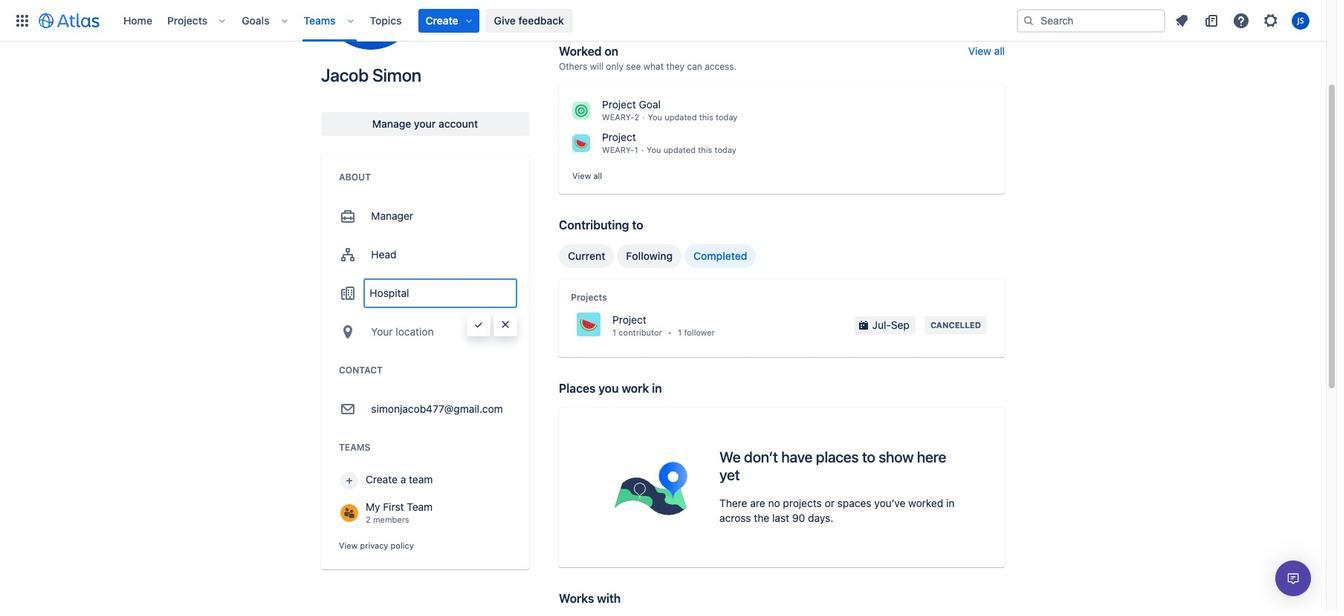 Task type: vqa. For each thing, say whether or not it's contained in the screenshot.
Manager
yes



Task type: locate. For each thing, give the bounding box(es) containing it.
0 horizontal spatial 2
[[366, 515, 371, 525]]

help image
[[1233, 12, 1251, 29]]

1
[[635, 145, 639, 155], [613, 328, 617, 337], [678, 328, 682, 337]]

updated
[[665, 112, 697, 122], [664, 145, 696, 155]]

1 vertical spatial view
[[573, 171, 591, 181]]

0 vertical spatial to
[[632, 218, 644, 232]]

2 vertical spatial view
[[339, 541, 358, 551]]

0 vertical spatial in
[[652, 382, 662, 395]]

banner
[[0, 0, 1327, 42]]

works
[[559, 592, 594, 606]]

updated down they
[[665, 112, 697, 122]]

in right worked
[[947, 498, 955, 510]]

1 horizontal spatial in
[[947, 498, 955, 510]]

teams up create a team
[[339, 442, 371, 454]]

1 vertical spatial project
[[602, 131, 636, 144]]

create for create
[[426, 14, 459, 26]]

today
[[716, 112, 738, 122], [715, 145, 737, 155]]

in inside there are no projects or spaces you've worked in across the last 90 days.
[[947, 498, 955, 510]]

teams inside top element
[[304, 14, 336, 26]]

you updated this today
[[648, 112, 738, 122], [647, 145, 737, 155]]

1 horizontal spatial to
[[863, 449, 876, 466]]

the
[[754, 512, 770, 525]]

settings image
[[1263, 12, 1280, 29]]

members
[[373, 515, 409, 525]]

others
[[559, 61, 588, 72]]

projects
[[167, 14, 208, 26], [571, 292, 607, 303]]

have
[[782, 449, 813, 466]]

0 vertical spatial view all link
[[969, 45, 1005, 57]]

first
[[383, 501, 404, 514]]

1 vertical spatial weary-
[[602, 145, 635, 155]]

project up 1 contributor
[[613, 314, 647, 326]]

1 for 1 contributor
[[613, 328, 617, 337]]

today for project
[[715, 145, 737, 155]]

you
[[648, 112, 663, 122], [647, 145, 661, 155]]

0 horizontal spatial view all
[[573, 171, 602, 181]]

view inside view all link
[[573, 171, 591, 181]]

1 vertical spatial in
[[947, 498, 955, 510]]

account
[[439, 117, 478, 130]]

days.
[[808, 512, 834, 525]]

2 down the "my"
[[366, 515, 371, 525]]

teams up jacob at the left
[[304, 14, 336, 26]]

0 vertical spatial view all
[[969, 45, 1005, 57]]

0 vertical spatial you updated this today
[[648, 112, 738, 122]]

project up weary-1 in the top left of the page
[[602, 131, 636, 144]]

last
[[773, 512, 790, 525]]

1 horizontal spatial view
[[573, 171, 591, 181]]

1 vertical spatial you
[[647, 145, 661, 155]]

worked
[[909, 498, 944, 510]]

access.
[[705, 61, 737, 72]]

what
[[644, 61, 664, 72]]

updated for project goal
[[665, 112, 697, 122]]

0 vertical spatial 2
[[635, 112, 640, 122]]

create inside create a team "button"
[[366, 474, 398, 486]]

0 horizontal spatial view
[[339, 541, 358, 551]]

spaces
[[838, 498, 872, 510]]

0 vertical spatial projects
[[167, 14, 208, 26]]

all
[[995, 45, 1005, 57], [594, 171, 602, 181]]

1 vertical spatial this
[[698, 145, 713, 155]]

give
[[494, 14, 516, 26]]

0 vertical spatial all
[[995, 45, 1005, 57]]

you for project goal
[[648, 112, 663, 122]]

show
[[879, 449, 914, 466]]

topics link
[[366, 9, 406, 32]]

simonjacob477@gmail.com
[[371, 403, 503, 416]]

1 vertical spatial create
[[366, 474, 398, 486]]

weary- down weary-2
[[602, 145, 635, 155]]

goals link
[[237, 9, 274, 32]]

1 down weary-2
[[635, 145, 639, 155]]

you right weary-1 in the top left of the page
[[647, 145, 661, 155]]

to inside we don't have places to show here yet
[[863, 449, 876, 466]]

create right topics
[[426, 14, 459, 26]]

2 horizontal spatial view
[[969, 45, 992, 57]]

teams link
[[299, 9, 340, 32]]

updated right weary-1 in the top left of the page
[[664, 145, 696, 155]]

1 contributor
[[613, 328, 662, 337]]

0 horizontal spatial create
[[366, 474, 398, 486]]

create left a
[[366, 474, 398, 486]]

0 vertical spatial updated
[[665, 112, 697, 122]]

create a team button
[[339, 466, 512, 496]]

0 vertical spatial create
[[426, 14, 459, 26]]

follower
[[684, 328, 715, 337]]

view for projects
[[573, 171, 591, 181]]

project up weary-2
[[602, 98, 636, 111]]

2 horizontal spatial 1
[[678, 328, 682, 337]]

to
[[632, 218, 644, 232], [863, 449, 876, 466]]

0 horizontal spatial teams
[[304, 14, 336, 26]]

to left show
[[863, 449, 876, 466]]

projects inside the projects link
[[167, 14, 208, 26]]

about
[[339, 172, 371, 183]]

manage
[[372, 117, 411, 130]]

search image
[[1023, 15, 1035, 26]]

no
[[768, 498, 780, 510]]

1 horizontal spatial teams
[[339, 442, 371, 454]]

0 vertical spatial view
[[969, 45, 992, 57]]

0 vertical spatial today
[[716, 112, 738, 122]]

a
[[401, 474, 406, 486]]

view
[[969, 45, 992, 57], [573, 171, 591, 181], [339, 541, 358, 551]]

current
[[568, 250, 606, 262]]

1 vertical spatial view all
[[573, 171, 602, 181]]

1 left follower
[[678, 328, 682, 337]]

1 weary- from the top
[[602, 112, 635, 122]]

jacob simon
[[321, 65, 422, 86]]

we don't have places to show here yet
[[720, 449, 947, 484]]

weary- down project goal
[[602, 112, 635, 122]]

1 vertical spatial projects
[[571, 292, 607, 303]]

jul-
[[873, 319, 891, 331]]

head
[[371, 248, 397, 261]]

your
[[371, 326, 393, 338]]

projects
[[783, 498, 822, 510]]

you for project
[[647, 145, 661, 155]]

0 horizontal spatial projects
[[167, 14, 208, 26]]

give feedback
[[494, 14, 564, 26]]

1 vertical spatial to
[[863, 449, 876, 466]]

1 left contributor
[[613, 328, 617, 337]]

create inside create popup button
[[426, 14, 459, 26]]

places
[[559, 382, 596, 395]]

places you work in
[[559, 382, 662, 395]]

you
[[599, 382, 619, 395]]

Search field
[[1017, 9, 1166, 32]]

1 horizontal spatial 2
[[635, 112, 640, 122]]

goals
[[242, 14, 270, 26]]

in
[[652, 382, 662, 395], [947, 498, 955, 510]]

manage your account
[[372, 117, 478, 130]]

weary- for project
[[602, 145, 635, 155]]

1 vertical spatial view all link
[[573, 170, 602, 182]]

1 vertical spatial teams
[[339, 442, 371, 454]]

create
[[426, 14, 459, 26], [366, 474, 398, 486]]

goal
[[639, 98, 661, 111]]

in right the work
[[652, 382, 662, 395]]

1 horizontal spatial view all link
[[969, 45, 1005, 57]]

projects down current button
[[571, 292, 607, 303]]

1 horizontal spatial create
[[426, 14, 459, 26]]

0 horizontal spatial all
[[594, 171, 602, 181]]

projects right home
[[167, 14, 208, 26]]

0 horizontal spatial in
[[652, 382, 662, 395]]

1 vertical spatial 2
[[366, 515, 371, 525]]

team
[[407, 501, 433, 514]]

0 vertical spatial weary-
[[602, 112, 635, 122]]

cancelled
[[931, 320, 982, 330]]

1 vertical spatial today
[[715, 145, 737, 155]]

2 weary- from the top
[[602, 145, 635, 155]]

0 vertical spatial you
[[648, 112, 663, 122]]

0 vertical spatial teams
[[304, 14, 336, 26]]

2 down project goal
[[635, 112, 640, 122]]

policy
[[391, 541, 414, 551]]

here
[[917, 449, 947, 466]]

to up following
[[632, 218, 644, 232]]

contributing
[[559, 218, 629, 232]]

1 vertical spatial you updated this today
[[647, 145, 737, 155]]

confirm image
[[473, 319, 485, 331]]

they
[[667, 61, 685, 72]]

create a team
[[366, 474, 433, 486]]

project
[[602, 98, 636, 111], [602, 131, 636, 144], [613, 314, 647, 326]]

notifications image
[[1173, 12, 1191, 29]]

jul-sep
[[873, 319, 910, 331]]

top element
[[9, 0, 1017, 41]]

today for project goal
[[716, 112, 738, 122]]

my first team 2 members
[[366, 501, 433, 525]]

0 horizontal spatial 1
[[613, 328, 617, 337]]

0 vertical spatial this
[[699, 112, 714, 122]]

you down goal
[[648, 112, 663, 122]]

1 vertical spatial updated
[[664, 145, 696, 155]]

you updated this today for project
[[647, 145, 737, 155]]

group
[[559, 244, 757, 268]]

weary-2
[[602, 112, 640, 122]]

you updated this today for project goal
[[648, 112, 738, 122]]

there are no projects or spaces you've worked in across the last 90 days.
[[720, 498, 955, 525]]

simon
[[372, 65, 422, 86]]

0 horizontal spatial to
[[632, 218, 644, 232]]



Task type: describe. For each thing, give the bounding box(es) containing it.
view for places you work in
[[339, 541, 358, 551]]

places
[[816, 449, 859, 466]]

worked on
[[559, 45, 619, 58]]

0 vertical spatial project
[[602, 98, 636, 111]]

project goal
[[602, 98, 661, 111]]

home link
[[119, 9, 157, 32]]

privacy
[[360, 541, 388, 551]]

open intercom messenger image
[[1285, 570, 1303, 588]]

contact
[[339, 365, 383, 376]]

following
[[626, 250, 673, 262]]

give feedback button
[[485, 9, 573, 32]]

my
[[366, 501, 380, 514]]

feedback
[[519, 14, 564, 26]]

contributing to
[[559, 218, 644, 232]]

only
[[606, 61, 624, 72]]

yet
[[720, 467, 740, 484]]

1 horizontal spatial projects
[[571, 292, 607, 303]]

1 horizontal spatial all
[[995, 45, 1005, 57]]

jacob
[[321, 65, 369, 86]]

manager
[[371, 210, 413, 222]]

across
[[720, 512, 751, 525]]

with
[[597, 592, 621, 606]]

1 follower
[[678, 328, 715, 337]]

team
[[409, 474, 433, 486]]

there
[[720, 498, 748, 510]]

current button
[[559, 244, 615, 268]]

work
[[622, 382, 649, 395]]

account image
[[1292, 12, 1310, 29]]

0 horizontal spatial view all link
[[573, 170, 602, 182]]

90
[[793, 512, 806, 525]]

2 vertical spatial project
[[613, 314, 647, 326]]

projects link
[[163, 9, 212, 32]]

sep
[[891, 319, 910, 331]]

we
[[720, 449, 741, 466]]

on
[[605, 45, 619, 58]]

1 horizontal spatial 1
[[635, 145, 639, 155]]

banner containing home
[[0, 0, 1327, 42]]

create button
[[418, 9, 479, 32]]

you've
[[875, 498, 906, 510]]

1 horizontal spatial view all
[[969, 45, 1005, 57]]

completed
[[694, 250, 748, 262]]

following button
[[617, 244, 682, 268]]

group containing current
[[559, 244, 757, 268]]

1 vertical spatial all
[[594, 171, 602, 181]]

worked
[[559, 45, 602, 58]]

home
[[123, 14, 152, 26]]

will
[[590, 61, 604, 72]]

view privacy policy
[[339, 541, 414, 551]]

contributor
[[619, 328, 662, 337]]

1 for 1 follower
[[678, 328, 682, 337]]

Your organization field
[[365, 280, 516, 307]]

this for project goal
[[699, 112, 714, 122]]

weary- for project goal
[[602, 112, 635, 122]]

create for create a team
[[366, 474, 398, 486]]

or
[[825, 498, 835, 510]]

2 inside my first team 2 members
[[366, 515, 371, 525]]

your
[[414, 117, 436, 130]]

view privacy policy link
[[339, 541, 414, 551]]

this for project
[[698, 145, 713, 155]]

weary-1
[[602, 145, 639, 155]]

manage your account link
[[321, 112, 529, 136]]

updated for project
[[664, 145, 696, 155]]

cancel image
[[500, 319, 512, 331]]

see
[[626, 61, 641, 72]]

your location
[[371, 326, 434, 338]]

are
[[750, 498, 766, 510]]

works with
[[559, 592, 621, 606]]

don't
[[744, 449, 778, 466]]

topics
[[370, 14, 402, 26]]

location
[[396, 326, 434, 338]]

others will only see what they can access.
[[559, 61, 737, 72]]

can
[[687, 61, 703, 72]]

completed button
[[685, 244, 757, 268]]

switch to... image
[[13, 12, 31, 29]]



